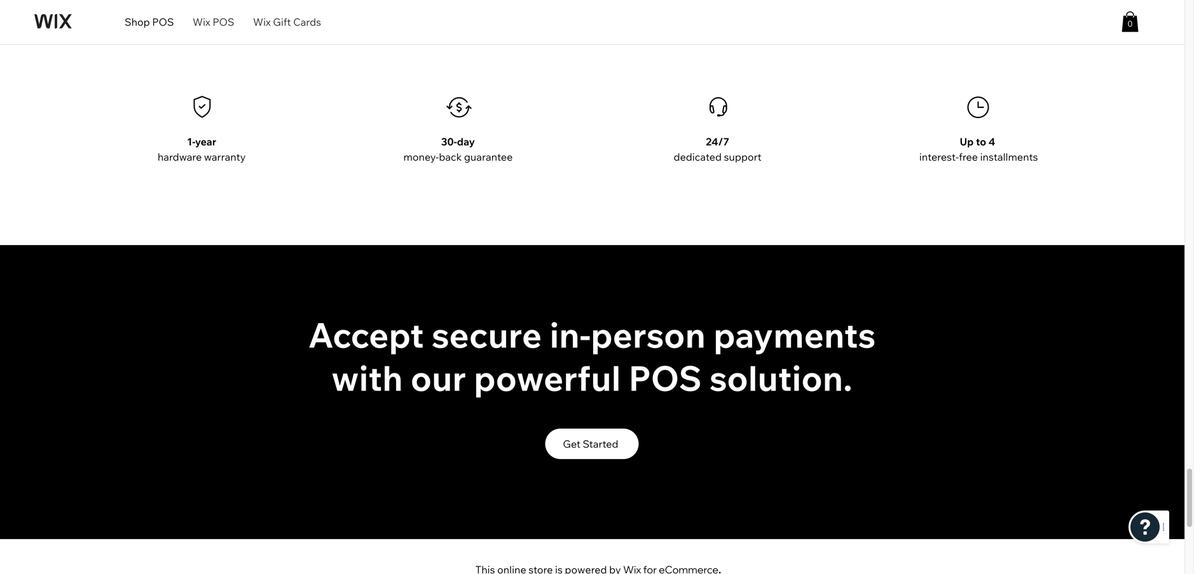 Task type: vqa. For each thing, say whether or not it's contained in the screenshot.
in-
yes



Task type: locate. For each thing, give the bounding box(es) containing it.
wix gift cards
[[253, 16, 321, 28]]

guarantee
[[464, 151, 513, 164]]

1 horizontal spatial wix
[[253, 16, 271, 28]]

2 horizontal spatial pos
[[629, 357, 702, 400]]

wix gift cards link
[[244, 13, 331, 31]]

revolving money round icon. image
[[443, 91, 475, 123]]

30-
[[441, 136, 457, 148]]

shield with check inside. image
[[186, 91, 218, 123]]

get started link
[[545, 429, 639, 460]]

wix pos
[[193, 16, 234, 28]]

back
[[439, 151, 462, 164]]

wix left gift
[[253, 16, 271, 28]]

cross_platform.png image
[[0, 0, 1185, 18]]

gift
[[273, 16, 291, 28]]

wix for wix pos
[[193, 16, 210, 28]]

0 horizontal spatial wix
[[193, 16, 210, 28]]

headphones with microphone icon. image
[[703, 91, 734, 123]]

4
[[989, 136, 995, 148]]

0 button
[[1122, 11, 1139, 32]]

yellow background with wix pos solutions: sell online, in-store and on the go from your desktop, wix retail pos tablet or wix pos mobile. image
[[592, 0, 1185, 18]]

shop
[[125, 16, 150, 28]]

0 horizontal spatial pos
[[152, 16, 174, 28]]

payments
[[713, 314, 876, 357]]

get
[[563, 438, 580, 451]]

get started
[[563, 438, 618, 451]]

support
[[724, 151, 762, 164]]

1-
[[187, 136, 195, 148]]

1 wix from the left
[[193, 16, 210, 28]]

2 wix from the left
[[253, 16, 271, 28]]

pos
[[152, 16, 174, 28], [213, 16, 234, 28], [629, 357, 702, 400]]

up to 4 interest-free installments
[[917, 136, 1038, 164]]

in-
[[550, 314, 591, 357]]

to
[[976, 136, 986, 148]]

wix
[[193, 16, 210, 28], [253, 16, 271, 28]]

1 horizontal spatial pos
[[213, 16, 234, 28]]

pos inside accept secure in-person payments with our powerful pos solution.
[[629, 357, 702, 400]]

wix right shop pos
[[193, 16, 210, 28]]

warranty
[[204, 151, 246, 164]]

day
[[457, 136, 475, 148]]

pos inside 'link'
[[152, 16, 174, 28]]



Task type: describe. For each thing, give the bounding box(es) containing it.
30-day money-back guarantee
[[403, 136, 513, 164]]

person
[[591, 314, 706, 357]]

money-
[[403, 151, 439, 164]]

wix pos link
[[183, 13, 244, 31]]

our
[[411, 357, 466, 400]]

shop pos link
[[115, 13, 183, 31]]

hardware
[[158, 151, 202, 164]]

powerful
[[474, 357, 621, 400]]

secure
[[432, 314, 542, 357]]

free
[[959, 151, 978, 164]]

installments
[[980, 151, 1038, 164]]

dedicated
[[674, 151, 722, 164]]

1-year hardware warranty
[[158, 136, 246, 164]]

with
[[331, 357, 403, 400]]

up
[[960, 136, 974, 148]]

24/7
[[706, 136, 729, 148]]

accept
[[308, 314, 424, 357]]

interest-
[[919, 151, 959, 164]]

year
[[195, 136, 216, 148]]

accept secure in-person payments with our powerful pos solution.
[[308, 314, 876, 400]]

24/7 dedicated support
[[674, 136, 762, 164]]

cards
[[293, 16, 321, 28]]

shop pos
[[125, 16, 174, 28]]

pos for shop pos
[[152, 16, 174, 28]]

solution.
[[709, 357, 852, 400]]

pos for wix pos
[[213, 16, 234, 28]]

wix for wix gift cards
[[253, 16, 271, 28]]

started
[[583, 438, 618, 451]]

clock icon. image
[[962, 91, 994, 123]]



